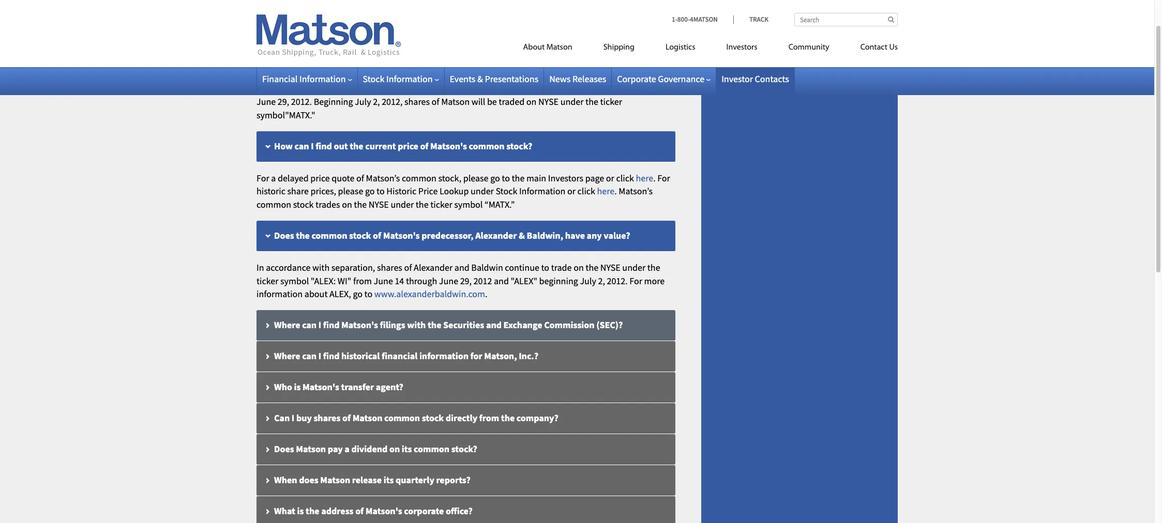 Task type: locate. For each thing, give the bounding box(es) containing it.
information up beginning at the top left of page
[[299, 73, 346, 85]]

0 vertical spatial baldwin,
[[418, 69, 452, 81]]

i left buy
[[292, 412, 294, 424]]

1 where from the top
[[274, 319, 300, 331]]

events & presentations
[[450, 73, 539, 85]]

where inside tab
[[274, 350, 300, 362]]

2 horizontal spatial symbol
[[454, 199, 483, 211]]

0 vertical spatial find
[[316, 140, 332, 152]]

common down questions
[[344, 37, 380, 49]]

news
[[549, 73, 571, 85]]

stock? down can i buy shares of matson common stock directly from the company? tab
[[451, 443, 477, 455]]

0 horizontal spatial july
[[355, 96, 371, 108]]

july left the 2012, on the left top of the page
[[355, 96, 371, 108]]

where can i find historical financial information for matson, inc.?
[[274, 350, 538, 362]]

0 vertical spatial can
[[295, 140, 309, 152]]

from inside in accordance with separation, shares of alexander and baldwin continue to trade on the nyse under the ticker symbol "alex: wi" from june 14 through june 29, 2012 and "alex" beginning july 2, 2012. for more information about alex, go to
[[353, 275, 372, 287]]

logistics link
[[650, 38, 711, 59]]

stock? inside the how can i find out the current price of matson's common stock? tab
[[506, 140, 532, 152]]

1 vertical spatial through
[[406, 275, 437, 287]]

1 vertical spatial 29,
[[460, 275, 472, 287]]

1 vertical spatial .
[[615, 185, 617, 197]]

investors
[[726, 43, 757, 52], [548, 172, 583, 184]]

on right dividend
[[389, 443, 400, 455]]

matson's up buy
[[303, 381, 339, 393]]

and left "baldwin"
[[455, 262, 469, 273]]

or right page
[[606, 172, 614, 184]]

for
[[257, 172, 269, 184], [657, 172, 670, 184], [630, 275, 642, 287]]

1 does from the top
[[274, 230, 294, 241]]

symbol"matx."
[[257, 109, 315, 121]]

stock inside the as part of its separation from alexander & baldwin, shares of matson common stock ex-distribution are traded on the nyse under the ticker symbol "matx.wi" from june 14, 2012 through the distribution date of june 29, 2012. beginning july 2, 2012, shares of matson will be traded on nyse under the ticker symbol"matx."
[[558, 69, 578, 81]]

trade
[[551, 262, 572, 273]]

0 vertical spatial .
[[653, 172, 656, 184]]

july inside the as part of its separation from alexander & baldwin, shares of matson common stock ex-distribution are traded on the nyse under the ticker symbol "matx.wi" from june 14, 2012 through the distribution date of june 29, 2012. beginning july 2, 2012, shares of matson will be traded on nyse under the ticker symbol"matx."
[[355, 96, 371, 108]]

baldwin, inside the as part of its separation from alexander & baldwin, shares of matson common stock ex-distribution are traded on the nyse under the ticker symbol "matx.wi" from june 14, 2012 through the distribution date of june 29, 2012. beginning july 2, 2012, shares of matson will be traded on nyse under the ticker symbol"matx."
[[418, 69, 452, 81]]

i for matson's
[[318, 319, 321, 331]]

0 horizontal spatial 2,
[[373, 96, 380, 108]]

. inside . matson's common stock trades on the nyse under the ticker symbol "matx."
[[615, 185, 617, 197]]

matson's inside what is the address of matson's corporate office? tab
[[366, 505, 402, 517]]

0 horizontal spatial here link
[[597, 185, 615, 197]]

does inside "tab"
[[274, 443, 294, 455]]

matson's down frequently asked questions on the top left of page
[[306, 37, 342, 49]]

with right "filings"
[[407, 319, 426, 331]]

common
[[344, 37, 380, 49], [521, 69, 556, 81], [469, 140, 505, 152], [402, 172, 436, 184], [257, 199, 291, 211], [312, 230, 347, 241], [384, 412, 420, 424], [414, 443, 450, 455]]

i up who is matson's transfer agent?
[[318, 350, 321, 362]]

1 horizontal spatial symbol
[[396, 83, 425, 94]]

1 vertical spatial what
[[274, 505, 295, 517]]

2 vertical spatial can
[[302, 350, 317, 362]]

0 vertical spatial its
[[295, 69, 304, 81]]

does the common stock of matson's predecessor, alexander & baldwin, have any value?
[[274, 230, 630, 241]]

1 horizontal spatial alexander
[[414, 262, 453, 273]]

matson's down historic
[[383, 230, 420, 241]]

or
[[606, 172, 614, 184], [567, 185, 576, 197]]

price up the prices,
[[310, 172, 330, 184]]

company?
[[517, 412, 558, 424]]

corporate
[[404, 505, 444, 517]]

1 vertical spatial stock?
[[451, 443, 477, 455]]

information for stock information
[[386, 73, 433, 85]]

page
[[585, 172, 604, 184]]

1 horizontal spatial traded
[[499, 96, 525, 108]]

0 horizontal spatial .
[[485, 288, 487, 300]]

price right current
[[398, 140, 418, 152]]

can for matson's
[[302, 319, 317, 331]]

1 vertical spatial and
[[494, 275, 509, 287]]

financial information
[[262, 73, 346, 85]]

and inside tab
[[486, 319, 502, 331]]

0 vertical spatial please
[[463, 172, 489, 184]]

where can i find historical financial information for matson, inc.? tab
[[257, 341, 675, 372]]

a right pay
[[345, 443, 350, 455]]

1 horizontal spatial go
[[365, 185, 375, 197]]

investor contacts
[[722, 73, 789, 85]]

0 vertical spatial 2,
[[373, 96, 380, 108]]

news releases
[[549, 73, 606, 85]]

on down presentations at the left top of the page
[[526, 96, 537, 108]]

trades
[[316, 199, 340, 211]]

nyse inside . matson's common stock trades on the nyse under the ticker symbol "matx."
[[369, 199, 389, 211]]

0 vertical spatial price
[[398, 140, 418, 152]]

1 vertical spatial matson's
[[619, 185, 653, 197]]

2, left the 2012, on the left top of the page
[[373, 96, 380, 108]]

nyse down historic
[[369, 199, 389, 211]]

29, down "baldwin"
[[460, 275, 472, 287]]

beginning
[[314, 96, 353, 108]]

traded down part
[[257, 83, 282, 94]]

does
[[274, 230, 294, 241], [274, 443, 294, 455]]

under up more
[[622, 262, 646, 273]]

2 vertical spatial go
[[353, 288, 363, 300]]

with inside in accordance with separation, shares of alexander and baldwin continue to trade on the nyse under the ticker symbol "alex: wi" from june 14 through june 29, 2012 and "alex" beginning july 2, 2012. for more information about alex, go to
[[312, 262, 330, 273]]

2012 inside the as part of its separation from alexander & baldwin, shares of matson common stock ex-distribution are traded on the nyse under the ticker symbol "matx.wi" from june 14, 2012 through the distribution date of june 29, 2012. beginning july 2, 2012, shares of matson will be traded on nyse under the ticker symbol"matx."
[[524, 83, 543, 94]]

who is matson's transfer agent?
[[274, 381, 403, 393]]

matson image
[[257, 14, 401, 57]]

prices,
[[311, 185, 336, 197]]

please up lookup
[[463, 172, 489, 184]]

common inside the as part of its separation from alexander & baldwin, shares of matson common stock ex-distribution are traded on the nyse under the ticker symbol "matx.wi" from june 14, 2012 through the distribution date of june 29, 2012. beginning july 2, 2012, shares of matson will be traded on nyse under the ticker symbol"matx."
[[521, 69, 556, 81]]

can down about
[[302, 319, 317, 331]]

presentations
[[485, 73, 539, 85]]

rss feeds
[[722, 37, 762, 49]]

find down alex,
[[323, 319, 340, 331]]

0 horizontal spatial alexander
[[370, 69, 409, 81]]

"matx.wi"
[[427, 83, 467, 94]]

on inside . matson's common stock trades on the nyse under the ticker symbol "matx."
[[342, 199, 352, 211]]

2012,
[[382, 96, 403, 108]]

traded down 14,
[[499, 96, 525, 108]]

alexander up the 2012, on the left top of the page
[[370, 69, 409, 81]]

1 vertical spatial find
[[323, 319, 340, 331]]

1 horizontal spatial for
[[630, 275, 642, 287]]

june
[[490, 83, 509, 94], [257, 96, 276, 108], [374, 275, 393, 287], [439, 275, 458, 287]]

1 horizontal spatial information
[[419, 350, 469, 362]]

can i buy shares of matson common stock directly from the company?
[[274, 412, 558, 424]]

0 horizontal spatial stock?
[[451, 443, 477, 455]]

0 horizontal spatial information
[[299, 73, 346, 85]]

investor down investors link
[[722, 73, 753, 85]]

1 vertical spatial can
[[302, 319, 317, 331]]

1 horizontal spatial investors
[[726, 43, 757, 52]]

corporate governance link
[[617, 73, 711, 85]]

alexander inside in accordance with separation, shares of alexander and baldwin continue to trade on the nyse under the ticker symbol "alex: wi" from june 14 through june 29, 2012 and "alex" beginning july 2, 2012. for more information about alex, go to
[[414, 262, 453, 273]]

its inside does matson pay a dividend on its common stock? "tab"
[[402, 443, 412, 455]]

financial
[[262, 73, 298, 85]]

alexander inside tab
[[475, 230, 517, 241]]

or inside ". for historic share prices, please go to historic price lookup under stock information or click"
[[567, 185, 576, 197]]

the inside tab
[[306, 505, 319, 517]]

price
[[398, 140, 418, 152], [310, 172, 330, 184]]

nyse
[[311, 83, 331, 94], [538, 96, 559, 108], [369, 199, 389, 211], [600, 262, 621, 273]]

investor for investor contacts
[[722, 73, 753, 85]]

information down where can i find matson's filings with the securities and exchange commission (sec)?
[[419, 350, 469, 362]]

shares up 14
[[377, 262, 402, 273]]

0 horizontal spatial stock
[[363, 73, 384, 85]]

1 vertical spatial 2012.
[[607, 275, 628, 287]]

0 horizontal spatial information
[[257, 288, 303, 300]]

matson's inside the where can i find matson's filings with the securities and exchange commission (sec)? tab
[[341, 319, 378, 331]]

stock up the 2012, on the left top of the page
[[363, 73, 384, 85]]

0 horizontal spatial through
[[406, 275, 437, 287]]

1 horizontal spatial please
[[463, 172, 489, 184]]

from
[[350, 69, 368, 81], [469, 83, 488, 94], [353, 275, 372, 287], [479, 412, 499, 424]]

2 horizontal spatial .
[[653, 172, 656, 184]]

2 vertical spatial is
[[297, 505, 304, 517]]

inc.?
[[519, 350, 538, 362]]

0 vertical spatial alexander
[[370, 69, 409, 81]]

who is matson's transfer agent? tab
[[257, 372, 675, 403]]

None search field
[[794, 13, 898, 26]]

alexander down "matx."
[[475, 230, 517, 241]]

search image
[[888, 16, 894, 23]]

asked
[[312, 9, 341, 23]]

where
[[274, 319, 300, 331], [274, 350, 300, 362]]

accordance
[[266, 262, 311, 273]]

symbol
[[396, 83, 425, 94], [454, 199, 483, 211], [280, 275, 309, 287]]

matson's down the when does matson release its quarterly reports?
[[366, 505, 402, 517]]

does the common stock of matson's predecessor, alexander & baldwin, have any value? tab
[[257, 221, 675, 252]]

click down page
[[577, 185, 595, 197]]

matson inside top menu navigation
[[547, 43, 572, 52]]

0 vertical spatial does
[[274, 230, 294, 241]]

0 vertical spatial july
[[355, 96, 371, 108]]

track
[[749, 15, 769, 24]]

here link down page
[[597, 185, 615, 197]]

. for matson's
[[615, 185, 617, 197]]

1 vertical spatial information
[[419, 350, 469, 362]]

shipping
[[603, 43, 635, 52]]

1 horizontal spatial 2,
[[598, 275, 605, 287]]

find inside tab
[[323, 319, 340, 331]]

of up www.alexanderbaldwin.com
[[404, 262, 412, 273]]

on inside in accordance with separation, shares of alexander and baldwin continue to trade on the nyse under the ticker symbol "alex: wi" from june 14 through june 29, 2012 and "alex" beginning july 2, 2012. for more information about alex, go to
[[574, 262, 584, 273]]

does
[[299, 474, 318, 486]]

stock up stock information
[[382, 37, 404, 49]]

matson
[[547, 43, 572, 52], [491, 69, 519, 81], [441, 96, 470, 108], [353, 412, 382, 424], [296, 443, 326, 455], [320, 474, 350, 486]]

2, right beginning
[[598, 275, 605, 287]]

is for what is matson's common stock ticker symbol?
[[297, 37, 304, 49]]

29, inside the as part of its separation from alexander & baldwin, shares of matson common stock ex-distribution are traded on the nyse under the ticker symbol "matx.wi" from june 14, 2012 through the distribution date of june 29, 2012. beginning july 2, 2012, shares of matson will be traded on nyse under the ticker symbol"matx."
[[278, 96, 289, 108]]

does inside tab
[[274, 230, 294, 241]]

what inside what is matson's common stock ticker symbol? tab
[[274, 37, 295, 49]]

go
[[490, 172, 500, 184], [365, 185, 375, 197], [353, 288, 363, 300]]

investors inside top menu navigation
[[726, 43, 757, 52]]

0 horizontal spatial price
[[310, 172, 330, 184]]

baldwin,
[[418, 69, 452, 81], [527, 230, 563, 241]]

contact
[[860, 43, 888, 52]]

of down "matx.wi"
[[432, 96, 439, 108]]

to
[[502, 172, 510, 184], [377, 185, 385, 197], [541, 262, 549, 273], [364, 288, 372, 300]]

1 what from the top
[[274, 37, 295, 49]]

2012 inside in accordance with separation, shares of alexander and baldwin continue to trade on the nyse under the ticker symbol "alex: wi" from june 14 through june 29, 2012 and "alex" beginning july 2, 2012. for more information about alex, go to
[[474, 275, 492, 287]]

nyse down value?
[[600, 262, 621, 273]]

a up historic at the left top of page
[[271, 172, 276, 184]]

is
[[297, 37, 304, 49], [294, 381, 301, 393], [297, 505, 304, 517]]

800-
[[677, 15, 690, 24]]

faqs
[[755, 17, 775, 29]]

2 horizontal spatial &
[[519, 230, 525, 241]]

transfer
[[341, 381, 374, 393]]

matson's inside 'does the common stock of matson's predecessor, alexander & baldwin, have any value?' tab
[[383, 230, 420, 241]]

1 horizontal spatial july
[[580, 275, 596, 287]]

symbol up the 2012, on the left top of the page
[[396, 83, 425, 94]]

where can i find matson's filings with the securities and exchange commission (sec)? tab
[[257, 310, 675, 341]]

. inside ". for historic share prices, please go to historic price lookup under stock information or click"
[[653, 172, 656, 184]]

for inside ". for historic share prices, please go to historic price lookup under stock information or click"
[[657, 172, 670, 184]]

1 vertical spatial here
[[597, 185, 615, 197]]

and left exchange
[[486, 319, 502, 331]]

0 horizontal spatial investors
[[548, 172, 583, 184]]

1 vertical spatial 2012
[[474, 275, 492, 287]]

who
[[274, 381, 292, 393]]

what is matson's common stock ticker symbol? tab
[[257, 28, 675, 59]]

ticker inside . matson's common stock trades on the nyse under the ticker symbol "matx."
[[430, 199, 452, 211]]

or up the have
[[567, 185, 576, 197]]

1 horizontal spatial 29,
[[460, 275, 472, 287]]

matson right does at the bottom left of the page
[[320, 474, 350, 486]]

here right page
[[636, 172, 653, 184]]

of inside tab
[[355, 505, 364, 517]]

to left historic
[[377, 185, 385, 197]]

2012 right 14,
[[524, 83, 543, 94]]

1 vertical spatial or
[[567, 185, 576, 197]]

with
[[312, 262, 330, 273], [407, 319, 426, 331]]

can
[[295, 140, 309, 152], [302, 319, 317, 331], [302, 350, 317, 362]]

2 vertical spatial .
[[485, 288, 487, 300]]

under down historic
[[391, 199, 414, 211]]

address
[[321, 505, 354, 517]]

july inside in accordance with separation, shares of alexander and baldwin continue to trade on the nyse under the ticker symbol "alex: wi" from june 14 through june 29, 2012 and "alex" beginning july 2, 2012. for more information about alex, go to
[[580, 275, 596, 287]]

1 horizontal spatial price
[[398, 140, 418, 152]]

shares inside in accordance with separation, shares of alexander and baldwin continue to trade on the nyse under the ticker symbol "alex: wi" from june 14 through june 29, 2012 and "alex" beginning july 2, 2012. for more information about alex, go to
[[377, 262, 402, 273]]

please
[[463, 172, 489, 184], [338, 185, 363, 197]]

historic
[[386, 185, 416, 197]]

0 horizontal spatial traded
[[257, 83, 282, 94]]

2 horizontal spatial for
[[657, 172, 670, 184]]

go left historic
[[365, 185, 375, 197]]

the
[[296, 83, 309, 94], [358, 83, 371, 94], [578, 83, 591, 94], [585, 96, 598, 108], [350, 140, 363, 152], [512, 172, 525, 184], [354, 199, 367, 211], [416, 199, 429, 211], [296, 230, 310, 241], [586, 262, 598, 273], [647, 262, 660, 273], [428, 319, 441, 331], [501, 412, 515, 424], [306, 505, 319, 517]]

here down page
[[597, 185, 615, 197]]

go inside in accordance with separation, shares of alexander and baldwin continue to trade on the nyse under the ticker symbol "alex: wi" from june 14 through june 29, 2012 and "alex" beginning july 2, 2012. for more information about alex, go to
[[353, 288, 363, 300]]

under inside . matson's common stock trades on the nyse under the ticker symbol "matx."
[[391, 199, 414, 211]]

price inside tab panel
[[310, 172, 330, 184]]

1 vertical spatial please
[[338, 185, 363, 197]]

1 horizontal spatial stock
[[496, 185, 517, 197]]

predecessor,
[[422, 230, 474, 241]]

matson's inside what is matson's common stock ticker symbol? tab
[[306, 37, 342, 49]]

common up 14,
[[521, 69, 556, 81]]

matson left pay
[[296, 443, 326, 455]]

stock
[[363, 73, 384, 85], [496, 185, 517, 197]]

go inside ". for historic share prices, please go to historic price lookup under stock information or click"
[[365, 185, 375, 197]]

2 does from the top
[[274, 443, 294, 455]]

0 horizontal spatial matson's
[[366, 172, 400, 184]]

community
[[789, 43, 829, 52]]

2 what from the top
[[274, 505, 295, 517]]

1 vertical spatial is
[[294, 381, 301, 393]]

1 horizontal spatial its
[[384, 474, 394, 486]]

stock?
[[506, 140, 532, 152], [451, 443, 477, 455]]

is inside tab
[[297, 505, 304, 517]]

2 where from the top
[[274, 350, 300, 362]]

common down can i buy shares of matson common stock directly from the company?
[[414, 443, 450, 455]]

its right part
[[295, 69, 304, 81]]

1 vertical spatial investors
[[548, 172, 583, 184]]

. for for
[[653, 172, 656, 184]]

alexander up www.alexanderbaldwin.com .
[[414, 262, 453, 273]]

1 vertical spatial traded
[[499, 96, 525, 108]]

stock inside ". for historic share prices, please go to historic price lookup under stock information or click"
[[496, 185, 517, 197]]

matson inside tab
[[320, 474, 350, 486]]

0 vertical spatial and
[[455, 262, 469, 273]]

distribution left date
[[592, 83, 638, 94]]

does up accordance
[[274, 230, 294, 241]]

stock
[[382, 37, 404, 49], [558, 69, 578, 81], [293, 199, 314, 211], [349, 230, 371, 241], [422, 412, 444, 424]]

1 vertical spatial stock
[[496, 185, 517, 197]]

0 vertical spatial 29,
[[278, 96, 289, 108]]

1 horizontal spatial baldwin,
[[527, 230, 563, 241]]

in accordance with separation, shares of alexander and baldwin continue to trade on the nyse under the ticker symbol "alex: wi" from june 14 through june 29, 2012 and "alex" beginning july 2, 2012. for more information about alex, go to
[[257, 262, 665, 300]]

of down who is matson's transfer agent?
[[342, 412, 351, 424]]

1 horizontal spatial here
[[636, 172, 653, 184]]

2 vertical spatial its
[[384, 474, 394, 486]]

baldwin, up "matx.wi"
[[418, 69, 452, 81]]

its
[[295, 69, 304, 81], [402, 443, 412, 455], [384, 474, 394, 486]]

0 horizontal spatial 2012
[[474, 275, 492, 287]]

stock inside . matson's common stock trades on the nyse under the ticker symbol "matx."
[[293, 199, 314, 211]]

i left out
[[311, 140, 314, 152]]

2 vertical spatial symbol
[[280, 275, 309, 287]]

can i buy shares of matson common stock directly from the company? tab
[[257, 403, 675, 434]]

shares
[[454, 69, 480, 81], [404, 96, 430, 108], [377, 262, 402, 273], [314, 412, 341, 424]]

symbol down lookup
[[454, 199, 483, 211]]

0 vertical spatial what
[[274, 37, 295, 49]]

information up the 2012, on the left top of the page
[[386, 73, 433, 85]]

. matson's common stock trades on the nyse under the ticker symbol "matx."
[[257, 185, 653, 211]]

ticker inside what is matson's common stock ticker symbol? tab
[[406, 37, 429, 49]]

2 horizontal spatial alexander
[[475, 230, 517, 241]]

where for where can i find historical financial information for matson, inc.?
[[274, 350, 300, 362]]

0 vertical spatial investor
[[722, 17, 753, 29]]

1 horizontal spatial or
[[606, 172, 614, 184]]

does matson pay a dividend on its common stock?
[[274, 443, 477, 455]]

matson,
[[484, 350, 517, 362]]

from right directly
[[479, 412, 499, 424]]

0 vertical spatial or
[[606, 172, 614, 184]]

matson inside "tab"
[[296, 443, 326, 455]]

29, up symbol"matx." on the left top
[[278, 96, 289, 108]]

find for historical
[[323, 350, 340, 362]]

what inside what is the address of matson's corporate office? tab
[[274, 505, 295, 517]]

what down when
[[274, 505, 295, 517]]

0 horizontal spatial a
[[271, 172, 276, 184]]

ticker down releases
[[600, 96, 622, 108]]

information down 'main'
[[519, 185, 566, 197]]

0 horizontal spatial 29,
[[278, 96, 289, 108]]

on right 'trades'
[[342, 199, 352, 211]]

under up "matx."
[[471, 185, 494, 197]]

Search search field
[[794, 13, 898, 26]]

0 horizontal spatial click
[[577, 185, 595, 197]]

1 vertical spatial click
[[577, 185, 595, 197]]

1 vertical spatial baldwin,
[[527, 230, 563, 241]]

matson right about
[[547, 43, 572, 52]]

investor contacts link
[[722, 73, 789, 85]]

stock? up 'main'
[[506, 140, 532, 152]]

www.alexanderbaldwin.com .
[[374, 288, 487, 300]]

29, inside in accordance with separation, shares of alexander and baldwin continue to trade on the nyse under the ticker symbol "alex: wi" from june 14 through june 29, 2012 and "alex" beginning july 2, 2012. for more information about alex, go to
[[460, 275, 472, 287]]

of right events
[[481, 69, 489, 81]]

.
[[653, 172, 656, 184], [615, 185, 617, 197], [485, 288, 487, 300]]

1 horizontal spatial matson's
[[619, 185, 653, 197]]

alexander inside the as part of its separation from alexander & baldwin, shares of matson common stock ex-distribution are traded on the nyse under the ticker symbol "matx.wi" from june 14, 2012 through the distribution date of june 29, 2012. beginning july 2, 2012, shares of matson will be traded on nyse under the ticker symbol"matx."
[[370, 69, 409, 81]]

can inside tab
[[302, 319, 317, 331]]

i for historical
[[318, 350, 321, 362]]

matson's up value?
[[619, 185, 653, 197]]

buy
[[296, 412, 312, 424]]

ticker down 'in'
[[257, 275, 278, 287]]

0 horizontal spatial symbol
[[280, 275, 309, 287]]

0 horizontal spatial here
[[597, 185, 615, 197]]

what is the address of matson's corporate office?
[[274, 505, 473, 517]]

. for historic share prices, please go to historic price lookup under stock information or click
[[257, 172, 670, 197]]

what
[[274, 37, 295, 49], [274, 505, 295, 517]]

track link
[[733, 15, 769, 24]]

where inside tab
[[274, 319, 300, 331]]

matson's up historic
[[366, 172, 400, 184]]

information down accordance
[[257, 288, 303, 300]]

of
[[286, 69, 293, 81], [481, 69, 489, 81], [659, 83, 667, 94], [432, 96, 439, 108], [420, 140, 428, 152], [356, 172, 364, 184], [373, 230, 381, 241], [404, 262, 412, 273], [342, 412, 351, 424], [355, 505, 364, 517]]

1 vertical spatial does
[[274, 443, 294, 455]]

distribution
[[592, 69, 637, 81], [592, 83, 638, 94]]

does for does matson pay a dividend on its common stock?
[[274, 443, 294, 455]]

a inside "tab"
[[345, 443, 350, 455]]

1 vertical spatial its
[[402, 443, 412, 455]]

how can i find out the current price of matson's common stock? tab panel
[[257, 172, 675, 211]]

1 horizontal spatial stock?
[[506, 140, 532, 152]]

i inside tab
[[318, 319, 321, 331]]

nyse down separation
[[311, 83, 331, 94]]

is down frequently
[[297, 37, 304, 49]]

with inside tab
[[407, 319, 426, 331]]

here link right page
[[636, 172, 653, 184]]

from inside tab
[[479, 412, 499, 424]]

1 horizontal spatial 2012.
[[607, 275, 628, 287]]

is down does at the bottom left of the page
[[297, 505, 304, 517]]

1 horizontal spatial here link
[[636, 172, 653, 184]]

0 vertical spatial investors
[[726, 43, 757, 52]]

matson up dividend
[[353, 412, 382, 424]]

with up the "alex:
[[312, 262, 330, 273]]

distribution down shipping "link"
[[592, 69, 637, 81]]

contacts
[[755, 73, 789, 85]]

us
[[889, 43, 898, 52]]

lookup
[[440, 185, 469, 197]]



Task type: vqa. For each thing, say whether or not it's contained in the screenshot.
search box
yes



Task type: describe. For each thing, give the bounding box(es) containing it.
about matson
[[523, 43, 572, 52]]

alex,
[[329, 288, 351, 300]]

matson's inside . matson's common stock trades on the nyse under the ticker symbol "matx."
[[619, 185, 653, 197]]

2012. inside the as part of its separation from alexander & baldwin, shares of matson common stock ex-distribution are traded on the nyse under the ticker symbol "matx.wi" from june 14, 2012 through the distribution date of june 29, 2012. beginning july 2, 2012, shares of matson will be traded on nyse under the ticker symbol"matx."
[[291, 96, 312, 108]]

under inside ". for historic share prices, please go to historic price lookup under stock information or click"
[[471, 185, 494, 197]]

for
[[470, 350, 482, 362]]

does matson pay a dividend on its common stock? tab
[[257, 434, 675, 466]]

events
[[450, 73, 475, 85]]

under up beginning at the top left of page
[[333, 83, 356, 94]]

what is matson's common stock ticker symbol? tab panel
[[257, 69, 675, 122]]

matson's inside who is matson's transfer agent? tab
[[303, 381, 339, 393]]

"alex"
[[511, 275, 537, 287]]

for a delayed price quote of matson's common stock, please go to the main investors page or click here
[[257, 172, 653, 184]]

in
[[257, 262, 264, 273]]

what for what is matson's common stock ticker symbol?
[[274, 37, 295, 49]]

rss feeds link
[[722, 37, 762, 49]]

stock? inside does matson pay a dividend on its common stock? "tab"
[[451, 443, 477, 455]]

can for out
[[295, 140, 309, 152]]

financial information link
[[262, 73, 352, 85]]

alexander for baldwin,
[[370, 69, 409, 81]]

shares right the 2012, on the left top of the page
[[404, 96, 430, 108]]

its inside 'when does matson release its quarterly reports?' tab
[[384, 474, 394, 486]]

commission
[[544, 319, 595, 331]]

of right current
[[420, 140, 428, 152]]

matson up 14,
[[491, 69, 519, 81]]

under down news releases
[[560, 96, 584, 108]]

information for financial information
[[299, 73, 346, 85]]

about
[[305, 288, 328, 300]]

to up "matx."
[[502, 172, 510, 184]]

matson inside tab
[[353, 412, 382, 424]]

common down be
[[469, 140, 505, 152]]

does for does the common stock of matson's predecessor, alexander & baldwin, have any value?
[[274, 230, 294, 241]]

investor faqs link
[[722, 17, 775, 29]]

(sec)?
[[596, 319, 623, 331]]

find for out
[[316, 140, 332, 152]]

when does matson release its quarterly reports? tab
[[257, 466, 675, 497]]

governance
[[658, 73, 704, 85]]

contact us link
[[845, 38, 898, 59]]

exchange
[[504, 319, 542, 331]]

0 vertical spatial here link
[[636, 172, 653, 184]]

common down 'trades'
[[312, 230, 347, 241]]

information inside ". for historic share prices, please go to historic price lookup under stock information or click"
[[519, 185, 566, 197]]

stock information link
[[363, 73, 439, 85]]

the inside tab
[[428, 319, 441, 331]]

directly
[[446, 412, 477, 424]]

what is matson's common stock ticker symbol?
[[274, 37, 466, 49]]

separation,
[[331, 262, 375, 273]]

more
[[644, 275, 665, 287]]

as
[[257, 69, 266, 81]]

out
[[334, 140, 348, 152]]

how can i find out the current price of matson's common stock? tab
[[257, 131, 675, 162]]

ticker up the 2012, on the left top of the page
[[373, 83, 395, 94]]

quote
[[332, 172, 354, 184]]

baldwin
[[471, 262, 503, 273]]

what for what is the address of matson's corporate office?
[[274, 505, 295, 517]]

on inside "tab"
[[389, 443, 400, 455]]

under inside in accordance with separation, shares of alexander and baldwin continue to trade on the nyse under the ticker symbol "alex: wi" from june 14 through june 29, 2012 and "alex" beginning july 2, 2012. for more information about alex, go to
[[622, 262, 646, 273]]

can
[[274, 412, 290, 424]]

from up will
[[469, 83, 488, 94]]

2012. inside in accordance with separation, shares of alexander and baldwin continue to trade on the nyse under the ticker symbol "alex: wi" from june 14 through june 29, 2012 and "alex" beginning july 2, 2012. for more information about alex, go to
[[607, 275, 628, 287]]

june up www.alexanderbaldwin.com .
[[439, 275, 458, 287]]

stock left directly
[[422, 412, 444, 424]]

delayed
[[278, 172, 309, 184]]

to right alex,
[[364, 288, 372, 300]]

top menu navigation
[[477, 38, 898, 59]]

stock up separation,
[[349, 230, 371, 241]]

is for who is matson's transfer agent?
[[294, 381, 301, 393]]

to left trade
[[541, 262, 549, 273]]

agent?
[[376, 381, 403, 393]]

1-800-4matson
[[672, 15, 718, 24]]

common inside "tab"
[[414, 443, 450, 455]]

frequently asked questions
[[257, 9, 393, 23]]

corporate
[[617, 73, 656, 85]]

release
[[352, 474, 382, 486]]

"alex:
[[311, 275, 336, 287]]

alexander for baldwin
[[414, 262, 453, 273]]

when
[[274, 474, 297, 486]]

investor faqs
[[722, 17, 775, 29]]

0 vertical spatial go
[[490, 172, 500, 184]]

beginning
[[539, 275, 578, 287]]

june up be
[[490, 83, 509, 94]]

investors inside the how can i find out the current price of matson's common stock? tab panel
[[548, 172, 583, 184]]

0 vertical spatial click
[[616, 172, 634, 184]]

what is the address of matson's corporate office? tab
[[257, 497, 675, 523]]

matson down "matx.wi"
[[441, 96, 470, 108]]

continue
[[505, 262, 539, 273]]

0 vertical spatial distribution
[[592, 69, 637, 81]]

community link
[[773, 38, 845, 59]]

part
[[268, 69, 284, 81]]

separation
[[306, 69, 348, 81]]

baldwin, inside 'does the common stock of matson's predecessor, alexander & baldwin, have any value?' tab
[[527, 230, 563, 241]]

of right date
[[659, 83, 667, 94]]

june left 14
[[374, 275, 393, 287]]

price inside tab
[[398, 140, 418, 152]]

of right quote
[[356, 172, 364, 184]]

will
[[472, 96, 485, 108]]

rss
[[722, 37, 737, 49]]

of up separation,
[[373, 230, 381, 241]]

any
[[587, 230, 602, 241]]

0 vertical spatial traded
[[257, 83, 282, 94]]

its inside the as part of its separation from alexander & baldwin, shares of matson common stock ex-distribution are traded on the nyse under the ticker symbol "matx.wi" from june 14, 2012 through the distribution date of june 29, 2012. beginning july 2, 2012, shares of matson will be traded on nyse under the ticker symbol"matx."
[[295, 69, 304, 81]]

nyse inside in accordance with separation, shares of alexander and baldwin continue to trade on the nyse under the ticker symbol "alex: wi" from june 14 through june 29, 2012 and "alex" beginning july 2, 2012. for more information about alex, go to
[[600, 262, 621, 273]]

to inside ". for historic share prices, please go to historic price lookup under stock information or click"
[[377, 185, 385, 197]]

ticker inside in accordance with separation, shares of alexander and baldwin continue to trade on the nyse under the ticker symbol "alex: wi" from june 14 through june 29, 2012 and "alex" beginning july 2, 2012. for more information about alex, go to
[[257, 275, 278, 287]]

securities
[[443, 319, 484, 331]]

corporate governance
[[617, 73, 704, 85]]

0 horizontal spatial for
[[257, 172, 269, 184]]

& inside 'does the common stock of matson's predecessor, alexander & baldwin, have any value?' tab
[[519, 230, 525, 241]]

i for out
[[311, 140, 314, 152]]

investors link
[[711, 38, 773, 59]]

1 horizontal spatial &
[[477, 73, 483, 85]]

1 vertical spatial distribution
[[592, 83, 638, 94]]

stock,
[[438, 172, 461, 184]]

quarterly
[[396, 474, 434, 486]]

where can i find matson's filings with the securities and exchange commission (sec)?
[[274, 319, 623, 331]]

questions
[[344, 9, 393, 23]]

news releases link
[[549, 73, 606, 85]]

matson's inside the how can i find out the current price of matson's common stock? tab
[[430, 140, 467, 152]]

feeds
[[739, 37, 762, 49]]

on up symbol"matx." on the left top
[[284, 83, 294, 94]]

wi"
[[338, 275, 351, 287]]

www.alexanderbaldwin.com link
[[374, 288, 485, 300]]

click inside ". for historic share prices, please go to historic price lookup under stock information or click"
[[577, 185, 595, 197]]

office?
[[446, 505, 473, 517]]

a inside tab panel
[[271, 172, 276, 184]]

nyse down news
[[538, 96, 559, 108]]

events & presentations link
[[450, 73, 539, 85]]

2, inside the as part of its separation from alexander & baldwin, shares of matson common stock ex-distribution are traded on the nyse under the ticker symbol "matx.wi" from june 14, 2012 through the distribution date of june 29, 2012. beginning july 2, 2012, shares of matson will be traded on nyse under the ticker symbol"matx."
[[373, 96, 380, 108]]

investor for investor faqs
[[722, 17, 753, 29]]

where for where can i find matson's filings with the securities and exchange commission (sec)?
[[274, 319, 300, 331]]

information inside in accordance with separation, shares of alexander and baldwin continue to trade on the nyse under the ticker symbol "alex: wi" from june 14 through june 29, 2012 and "alex" beginning july 2, 2012. for more information about alex, go to
[[257, 288, 303, 300]]

common up the price
[[402, 172, 436, 184]]

common inside . matson's common stock trades on the nyse under the ticker symbol "matx."
[[257, 199, 291, 211]]

historic
[[257, 185, 285, 197]]

can for historical
[[302, 350, 317, 362]]

for inside in accordance with separation, shares of alexander and baldwin continue to trade on the nyse under the ticker symbol "alex: wi" from june 14 through june 29, 2012 and "alex" beginning july 2, 2012. for more information about alex, go to
[[630, 275, 642, 287]]

shares up "matx.wi"
[[454, 69, 480, 81]]

dividend
[[351, 443, 388, 455]]

shares inside tab
[[314, 412, 341, 424]]

information inside where can i find historical financial information for matson, inc.? tab
[[419, 350, 469, 362]]

june up symbol"matx." on the left top
[[257, 96, 276, 108]]

2, inside in accordance with separation, shares of alexander and baldwin continue to trade on the nyse under the ticker symbol "alex: wi" from june 14 through june 29, 2012 and "alex" beginning july 2, 2012. for more information about alex, go to
[[598, 275, 605, 287]]

symbol inside . matson's common stock trades on the nyse under the ticker symbol "matx."
[[454, 199, 483, 211]]

0 vertical spatial matson's
[[366, 172, 400, 184]]

14,
[[511, 83, 522, 94]]

of right part
[[286, 69, 293, 81]]

how
[[274, 140, 293, 152]]

is for what is the address of matson's corporate office?
[[297, 505, 304, 517]]

find for matson's
[[323, 319, 340, 331]]

common down agent?
[[384, 412, 420, 424]]

how can i find out the current price of matson's common stock?
[[274, 140, 532, 152]]

through inside the as part of its separation from alexander & baldwin, shares of matson common stock ex-distribution are traded on the nyse under the ticker symbol "matx.wi" from june 14, 2012 through the distribution date of june 29, 2012. beginning july 2, 2012, shares of matson will be traded on nyse under the ticker symbol"matx."
[[545, 83, 576, 94]]

. inside does the common stock of matson's predecessor, alexander & baldwin, have any value? tab panel
[[485, 288, 487, 300]]

from right separation
[[350, 69, 368, 81]]

0 vertical spatial stock
[[363, 73, 384, 85]]

please inside ". for historic share prices, please go to historic price lookup under stock information or click"
[[338, 185, 363, 197]]

logistics
[[666, 43, 695, 52]]

releases
[[572, 73, 606, 85]]

pay
[[328, 443, 343, 455]]

symbol inside the as part of its separation from alexander & baldwin, shares of matson common stock ex-distribution are traded on the nyse under the ticker symbol "matx.wi" from june 14, 2012 through the distribution date of june 29, 2012. beginning july 2, 2012, shares of matson will be traded on nyse under the ticker symbol"matx."
[[396, 83, 425, 94]]

contact us
[[860, 43, 898, 52]]

& inside the as part of its separation from alexander & baldwin, shares of matson common stock ex-distribution are traded on the nyse under the ticker symbol "matx.wi" from june 14, 2012 through the distribution date of june 29, 2012. beginning july 2, 2012, shares of matson will be traded on nyse under the ticker symbol"matx."
[[411, 69, 416, 81]]

1 vertical spatial here link
[[597, 185, 615, 197]]

does the common stock of matson's predecessor, alexander & baldwin, have any value? tab panel
[[257, 261, 675, 301]]

of inside in accordance with separation, shares of alexander and baldwin continue to trade on the nyse under the ticker symbol "alex: wi" from june 14 through june 29, 2012 and "alex" beginning july 2, 2012. for more information about alex, go to
[[404, 262, 412, 273]]

through inside in accordance with separation, shares of alexander and baldwin continue to trade on the nyse under the ticker symbol "alex: wi" from june 14 through june 29, 2012 and "alex" beginning july 2, 2012. for more information about alex, go to
[[406, 275, 437, 287]]

symbol inside in accordance with separation, shares of alexander and baldwin continue to trade on the nyse under the ticker symbol "alex: wi" from june 14 through june 29, 2012 and "alex" beginning july 2, 2012. for more information about alex, go to
[[280, 275, 309, 287]]

filings
[[380, 319, 405, 331]]



